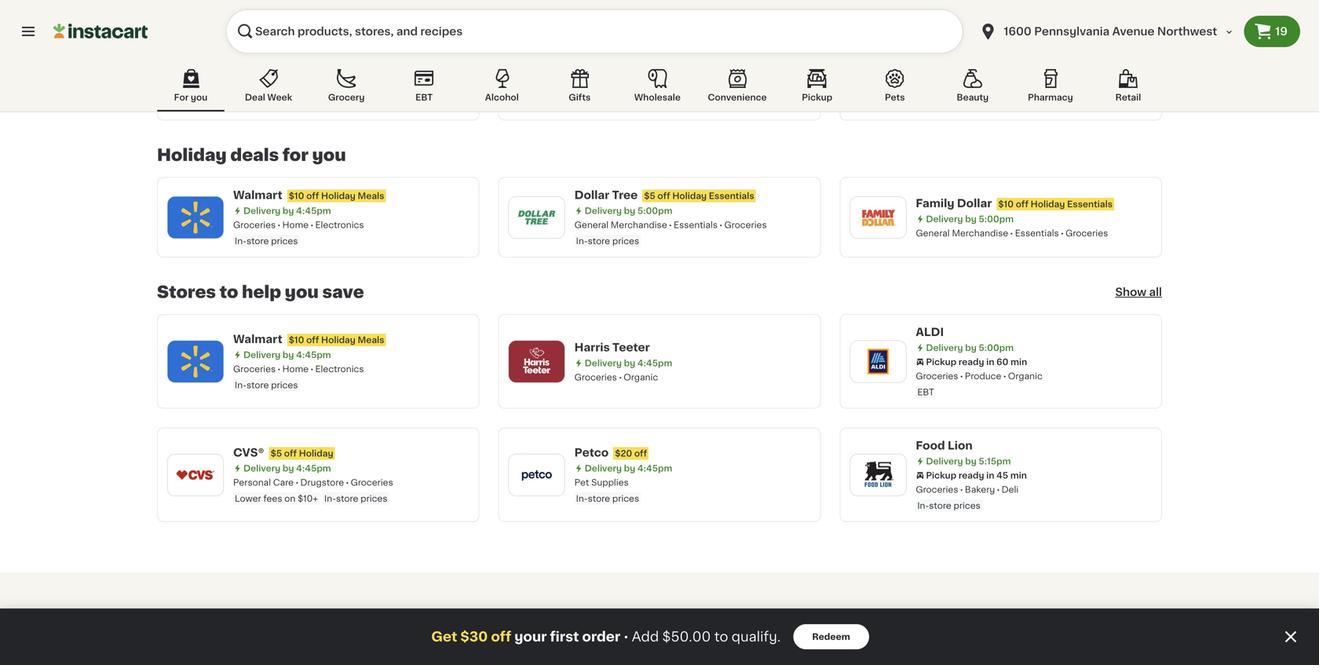 Task type: describe. For each thing, give the bounding box(es) containing it.
supplies for pet
[[591, 478, 629, 487]]

food
[[916, 440, 945, 451]]

gifts
[[569, 93, 591, 102]]

5:00pm for dollar
[[979, 215, 1014, 223]]

by down for
[[283, 207, 294, 215]]

19
[[1276, 26, 1288, 37]]

prices up the "cvs® $5 off holiday"
[[271, 381, 298, 390]]

care
[[273, 478, 294, 487]]

store inside the general merchandise essentials groceries in-store prices
[[588, 237, 610, 245]]

pharmacy
[[1028, 93, 1073, 102]]

wholesale button
[[624, 66, 691, 112]]

walmart for groceries
[[233, 334, 283, 345]]

cvs®
[[233, 447, 264, 458]]

works
[[991, 60, 1028, 71]]

$20 for michaels
[[633, 55, 651, 63]]

show all
[[1115, 287, 1162, 298]]

min for food lion
[[1011, 471, 1027, 480]]

pickup ready in 60 min
[[926, 358, 1027, 366]]

$50.00
[[662, 630, 711, 644]]

lower
[[235, 494, 261, 503]]

merchandise for general merchandise essentials groceries
[[952, 229, 1009, 237]]

groceries bakery deli in-store prices
[[916, 485, 1019, 510]]

pharmacy button
[[1017, 66, 1084, 112]]

$10+
[[298, 494, 318, 503]]

walmart logo image for general merchandise
[[175, 197, 216, 238]]

convenience
[[708, 93, 767, 102]]

prices down craft supplies stationery
[[612, 100, 639, 108]]

pickup for aldi
[[926, 358, 957, 366]]

off inside petco $20 off
[[634, 449, 647, 458]]

ready for aldi
[[959, 358, 984, 366]]

merchandise for general merchandise essentials groceries in-store prices
[[611, 221, 667, 229]]

1600 pennsylvania avenue northwest
[[1004, 26, 1217, 37]]

ebt inside the groceries produce organic ebt
[[917, 388, 934, 397]]

delivery by 5:00pm up pickup ready in 60 min
[[926, 344, 1014, 352]]

1 horizontal spatial dollar
[[957, 198, 992, 209]]

pickup ready in 45 min
[[926, 471, 1027, 480]]

personal care drugstore groceries lower fees on $10+ in-store prices
[[233, 478, 393, 503]]

delivery by 4:45pm for "harris teeter logo"
[[585, 359, 672, 367]]

holiday deals for you
[[157, 147, 346, 163]]

family
[[916, 198, 955, 209]]

in- inside the general merchandise essentials groceries in-store prices
[[576, 237, 588, 245]]

retail
[[1116, 93, 1141, 102]]

& inside bath & body works $20 off delivery by 4:45pm in-store prices
[[946, 60, 955, 71]]

for you button
[[157, 66, 225, 112]]

deal week button
[[235, 66, 302, 112]]

delivery inside bath & body works $20 off delivery by 4:45pm in-store prices
[[926, 77, 963, 85]]

northwest
[[1157, 26, 1217, 37]]

essentials inside family dollar $10 off holiday essentials
[[1067, 200, 1113, 208]]

$5 inside dollar tree $5 off holiday essentials
[[644, 192, 655, 200]]

4:45pm up drugstore
[[296, 464, 331, 473]]

deals
[[230, 147, 279, 163]]

craft
[[575, 84, 597, 92]]

home for groceries
[[282, 365, 309, 373]]

min for aldi
[[1011, 358, 1027, 366]]

essentials inside dollar tree $5 off holiday essentials
[[709, 192, 754, 200]]

by up care
[[283, 464, 294, 473]]

michaels $20 off
[[575, 53, 666, 64]]

petco
[[575, 447, 609, 458]]

drugstore
[[300, 478, 344, 487]]

delivery by 4:45pm for groceries 'walmart logo'
[[243, 351, 331, 359]]

store up stores to help you save
[[247, 237, 269, 245]]

retail button
[[1095, 66, 1162, 112]]

ebt button
[[390, 66, 458, 112]]

$20 inside bath & body works $20 off delivery by 4:45pm in-store prices
[[1034, 62, 1051, 70]]

best buy delivery by 5:45pm electronics home & office
[[233, 61, 354, 100]]

by down teeter
[[624, 359, 635, 367]]

off inside 'michaels $20 off'
[[653, 55, 666, 63]]

help
[[242, 284, 281, 300]]

shop categories tab list
[[157, 66, 1162, 112]]

aldi logo image
[[858, 341, 899, 382]]

groceries organic
[[575, 373, 658, 381]]

pet
[[575, 478, 589, 487]]

groceries home electronics in-store prices for groceries
[[233, 365, 364, 390]]

best
[[233, 61, 260, 72]]

bath
[[916, 60, 943, 71]]

for
[[283, 147, 309, 163]]

walmart for general merchandise
[[233, 190, 283, 201]]

off down stores to help you save
[[306, 336, 319, 344]]

1 1600 pennsylvania avenue northwest button from the left
[[969, 9, 1244, 53]]

store inside bath & body works $20 off delivery by 4:45pm in-store prices
[[929, 93, 952, 101]]

for
[[174, 93, 189, 102]]

pickup button
[[784, 66, 851, 112]]

meals for general merchandise
[[358, 192, 384, 200]]

michaels
[[575, 53, 627, 64]]

add
[[632, 630, 659, 644]]

holiday inside the "cvs® $5 off holiday"
[[299, 449, 333, 458]]

groceries home electronics in-store prices for general merchandise
[[233, 221, 364, 245]]

alcohol button
[[468, 66, 536, 112]]

in- down craft
[[576, 100, 588, 108]]

in- up stores to help you save
[[235, 237, 247, 245]]

food lion logo image
[[858, 454, 899, 495]]

gifts button
[[546, 66, 614, 112]]

pets button
[[861, 66, 929, 112]]

by inside the best buy delivery by 5:45pm electronics home & office
[[283, 78, 294, 86]]

buy
[[262, 61, 285, 72]]

delivery by 4:45pm for petco logo
[[585, 464, 672, 473]]

beauty
[[957, 93, 989, 102]]

delivery by 5:00pm for dollar
[[926, 215, 1014, 223]]

bakery
[[965, 485, 995, 494]]

delivery by 4:45pm for general merchandise 'walmart logo'
[[243, 207, 331, 215]]

by up craft supplies stationery
[[624, 69, 635, 78]]

1600
[[1004, 26, 1032, 37]]

4:45pm down petco $20 off
[[638, 464, 672, 473]]

electronics for groceries
[[315, 365, 364, 373]]

by inside bath & body works $20 off delivery by 4:45pm in-store prices
[[965, 77, 977, 85]]

in for aldi
[[987, 358, 995, 366]]

off inside dollar tree $5 off holiday essentials
[[658, 192, 670, 200]]

in-store prices link
[[498, 0, 821, 21]]

on
[[285, 494, 296, 503]]

groceries produce organic ebt
[[916, 372, 1043, 397]]

for you
[[174, 93, 208, 102]]

off inside bath & body works $20 off delivery by 4:45pm in-store prices
[[1053, 62, 1066, 70]]

in- up cvs®
[[235, 381, 247, 390]]

qualify.
[[732, 630, 781, 644]]

1 in-store prices from the top
[[576, 0, 639, 9]]

by down tree
[[624, 207, 635, 215]]

meals for groceries
[[358, 336, 384, 344]]

by down stores to help you save
[[283, 351, 294, 359]]

harris
[[575, 342, 610, 353]]

4:45pm down teeter
[[638, 359, 672, 367]]

by down petco $20 off
[[624, 464, 635, 473]]

groceries inside personal care drugstore groceries lower fees on $10+ in-store prices
[[351, 478, 393, 487]]

4:45pm down for
[[296, 207, 331, 215]]

in- inside 'pet supplies in-store prices'
[[576, 494, 588, 503]]

off down for
[[306, 192, 319, 200]]

5:00pm up "60"
[[979, 344, 1014, 352]]

walmart $10 off holiday meals for general merchandise
[[233, 190, 384, 201]]

delivery for food lion logo
[[926, 457, 963, 466]]

you for stores to help you save
[[285, 284, 319, 300]]

4:45pm down save
[[296, 351, 331, 359]]

60
[[997, 358, 1009, 366]]

prices up help
[[271, 237, 298, 245]]

general merchandise essentials groceries
[[916, 229, 1108, 237]]

walmart $10 off holiday meals for groceries
[[233, 334, 384, 345]]

ebt inside button
[[416, 93, 433, 102]]

you inside button
[[191, 93, 208, 102]]

•
[[624, 630, 629, 643]]

family dollar $10 off holiday essentials
[[916, 198, 1113, 209]]

delivery inside the best buy delivery by 5:45pm electronics home & office
[[243, 78, 281, 86]]

you for holiday deals for you
[[312, 147, 346, 163]]

store inside personal care drugstore groceries lower fees on $10+ in-store prices
[[336, 494, 358, 503]]

show
[[1115, 287, 1147, 298]]

delivery by 5:00pm for $20
[[585, 69, 673, 78]]

save
[[322, 284, 364, 300]]

tab panel containing holiday deals for you
[[157, 0, 1162, 522]]

prices inside bath & body works $20 off delivery by 4:45pm in-store prices
[[954, 93, 981, 101]]

delivery down michaels at the top of the page
[[585, 69, 622, 78]]

grocery button
[[313, 66, 380, 112]]

office
[[326, 92, 354, 100]]



Task type: locate. For each thing, give the bounding box(es) containing it.
aldi
[[916, 327, 944, 338]]

petco $20 off
[[575, 447, 647, 458]]

delivery by 4:45pm down for
[[243, 207, 331, 215]]

delivery for general merchandise 'walmart logo'
[[243, 207, 281, 215]]

walmart logo image for groceries
[[175, 341, 216, 382]]

walmart logo image down stores
[[175, 341, 216, 382]]

& down 5:45pm
[[317, 92, 324, 100]]

delivery for groceries 'walmart logo'
[[243, 351, 281, 359]]

deli
[[1002, 485, 1019, 494]]

1 ready from the top
[[959, 358, 984, 366]]

tab panel
[[157, 0, 1162, 522]]

0 vertical spatial electronics
[[233, 92, 282, 100]]

0 vertical spatial &
[[946, 60, 955, 71]]

dollar left tree
[[575, 190, 610, 201]]

store inside groceries bakery deli in-store prices
[[929, 501, 952, 510]]

essentials inside the general merchandise essentials groceries in-store prices
[[674, 221, 718, 229]]

delivery for dollar tree logo
[[585, 207, 622, 215]]

dollar tree logo image
[[516, 197, 557, 238]]

5:15pm
[[979, 457, 1011, 466]]

walmart
[[233, 190, 283, 201], [233, 334, 283, 345]]

in- right pets
[[917, 93, 929, 101]]

pennsylvania
[[1034, 26, 1110, 37]]

holiday inside family dollar $10 off holiday essentials
[[1031, 200, 1065, 208]]

by up pickup ready in 60 min
[[965, 344, 977, 352]]

store right dollar tree logo
[[588, 237, 610, 245]]

to
[[220, 284, 238, 300], [714, 630, 728, 644]]

to left help
[[220, 284, 238, 300]]

2 horizontal spatial $20
[[1034, 62, 1051, 70]]

essentials
[[709, 192, 754, 200], [1067, 200, 1113, 208], [674, 221, 718, 229], [1015, 229, 1059, 237]]

$10 up general merchandise essentials groceries at the top
[[998, 200, 1014, 208]]

family dollar logo image
[[858, 197, 899, 238]]

off
[[653, 55, 666, 63], [1053, 62, 1066, 70], [306, 192, 319, 200], [658, 192, 670, 200], [1016, 200, 1029, 208], [306, 336, 319, 344], [284, 449, 297, 458], [634, 449, 647, 458], [491, 630, 511, 644]]

2 vertical spatial electronics
[[315, 365, 364, 373]]

0 horizontal spatial $20
[[615, 449, 632, 458]]

prices up search field
[[612, 0, 639, 9]]

cvs® logo image
[[175, 454, 216, 495]]

1 horizontal spatial merchandise
[[952, 229, 1009, 237]]

Search field
[[226, 9, 963, 53]]

treatment tracker modal dialog
[[0, 609, 1319, 665]]

groceries
[[233, 221, 276, 229], [724, 221, 767, 229], [1066, 229, 1108, 237], [233, 365, 276, 373], [916, 372, 958, 380], [575, 373, 617, 381], [351, 478, 393, 487], [916, 485, 958, 494]]

1 in from the top
[[987, 358, 995, 366]]

0 vertical spatial you
[[191, 93, 208, 102]]

$10 down for
[[289, 192, 304, 200]]

min right 45
[[1011, 471, 1027, 480]]

1 walmart logo image from the top
[[175, 197, 216, 238]]

you right "for"
[[191, 93, 208, 102]]

instacart image
[[53, 22, 148, 41]]

ready for food lion
[[959, 471, 984, 480]]

delivery down 'family'
[[926, 215, 963, 223]]

get
[[431, 630, 457, 644]]

delivery down bath
[[926, 77, 963, 85]]

teeter
[[612, 342, 650, 353]]

1 vertical spatial &
[[317, 92, 324, 100]]

0 horizontal spatial to
[[220, 284, 238, 300]]

general for general merchandise essentials groceries
[[916, 229, 950, 237]]

delivery by 4:45pm for the cvs® logo
[[243, 464, 331, 473]]

1 walmart $10 off holiday meals from the top
[[233, 190, 384, 201]]

2 vertical spatial home
[[282, 365, 309, 373]]

$5 inside the "cvs® $5 off holiday"
[[271, 449, 282, 458]]

min right "60"
[[1011, 358, 1027, 366]]

0 horizontal spatial general
[[575, 221, 609, 229]]

off inside the treatment tracker modal dialog
[[491, 630, 511, 644]]

$10 for delivery by 4:45pm
[[289, 336, 304, 344]]

wholesale
[[634, 93, 681, 102]]

merchandise down family dollar $10 off holiday essentials
[[952, 229, 1009, 237]]

store down craft
[[588, 100, 610, 108]]

2 in-store prices from the top
[[576, 100, 639, 108]]

0 horizontal spatial ebt
[[416, 93, 433, 102]]

general right dollar tree logo
[[575, 221, 609, 229]]

1 vertical spatial walmart $10 off holiday meals
[[233, 334, 384, 345]]

in- inside personal care drugstore groceries lower fees on $10+ in-store prices
[[324, 494, 336, 503]]

1 vertical spatial to
[[714, 630, 728, 644]]

store down pet
[[588, 494, 610, 503]]

food lion
[[916, 440, 973, 451]]

groceries inside the general merchandise essentials groceries in-store prices
[[724, 221, 767, 229]]

delivery down petco $20 off
[[585, 464, 622, 473]]

ebt up food
[[917, 388, 934, 397]]

stores to help you save
[[157, 284, 364, 300]]

0 vertical spatial $5
[[644, 192, 655, 200]]

general for general merchandise essentials groceries in-store prices
[[575, 221, 609, 229]]

groceries inside the groceries produce organic ebt
[[916, 372, 958, 380]]

$10 down stores to help you save
[[289, 336, 304, 344]]

groceries home electronics in-store prices up help
[[233, 221, 364, 245]]

in- inside bath & body works $20 off delivery by 4:45pm in-store prices
[[917, 93, 929, 101]]

1 vertical spatial pickup
[[926, 358, 957, 366]]

$10 for delivery by 5:00pm
[[289, 192, 304, 200]]

1 meals from the top
[[358, 192, 384, 200]]

walmart logo image up stores
[[175, 197, 216, 238]]

meals
[[358, 192, 384, 200], [358, 336, 384, 344]]

grocery
[[328, 93, 365, 102]]

in- down drugstore
[[324, 494, 336, 503]]

in-store prices
[[576, 0, 639, 9], [576, 100, 639, 108]]

ready
[[959, 358, 984, 366], [959, 471, 984, 480]]

5:45pm
[[296, 78, 331, 86]]

4:45pm down works
[[979, 77, 1014, 85]]

merchandise inside the general merchandise essentials groceries in-store prices
[[611, 221, 667, 229]]

0 vertical spatial supplies
[[599, 84, 636, 92]]

ready up produce on the right of page
[[959, 358, 984, 366]]

in- inside groceries bakery deli in-store prices
[[917, 501, 929, 510]]

0 horizontal spatial organic
[[624, 373, 658, 381]]

0 vertical spatial pickup
[[802, 93, 833, 102]]

alcohol
[[485, 93, 519, 102]]

5:00pm
[[638, 69, 673, 78], [638, 207, 673, 215], [979, 215, 1014, 223], [979, 344, 1014, 352]]

1 vertical spatial $5
[[271, 449, 282, 458]]

$30
[[461, 630, 488, 644]]

convenience button
[[702, 66, 773, 112]]

delivery for "harris teeter logo"
[[585, 359, 622, 367]]

4:45pm inside bath & body works $20 off delivery by 4:45pm in-store prices
[[979, 77, 1014, 85]]

first
[[550, 630, 579, 644]]

organic inside the groceries produce organic ebt
[[1008, 372, 1043, 380]]

electronics inside the best buy delivery by 5:45pm electronics home & office
[[233, 92, 282, 100]]

pickup for food lion
[[926, 471, 957, 480]]

delivery up deal week
[[243, 78, 281, 86]]

delivery down food lion
[[926, 457, 963, 466]]

$10
[[289, 192, 304, 200], [998, 200, 1014, 208], [289, 336, 304, 344]]

to inside the treatment tracker modal dialog
[[714, 630, 728, 644]]

you right help
[[285, 284, 319, 300]]

0 horizontal spatial $5
[[271, 449, 282, 458]]

pickup down food lion
[[926, 471, 957, 480]]

pickup left pets
[[802, 93, 833, 102]]

prices inside 'pet supplies in-store prices'
[[612, 494, 639, 503]]

supplies down 'michaels $20 off'
[[599, 84, 636, 92]]

delivery by 5:00pm down tree
[[585, 207, 673, 215]]

0 horizontal spatial &
[[317, 92, 324, 100]]

0 vertical spatial walmart logo image
[[175, 197, 216, 238]]

store inside in-store prices link
[[588, 0, 610, 9]]

prices right $10+
[[361, 494, 388, 503]]

delivery for petco logo
[[585, 464, 622, 473]]

0 vertical spatial in
[[987, 358, 995, 366]]

delivery by 5:00pm down 'family'
[[926, 215, 1014, 223]]

delivery by 4:45pm down petco $20 off
[[585, 464, 672, 473]]

2 meals from the top
[[358, 336, 384, 344]]

5:00pm down dollar tree $5 off holiday essentials
[[638, 207, 673, 215]]

prices inside personal care drugstore groceries lower fees on $10+ in-store prices
[[361, 494, 388, 503]]

1 vertical spatial electronics
[[315, 221, 364, 229]]

1 walmart from the top
[[233, 190, 283, 201]]

&
[[946, 60, 955, 71], [317, 92, 324, 100]]

1600 pennsylvania avenue northwest button
[[969, 9, 1244, 53], [979, 9, 1235, 53]]

1 horizontal spatial ebt
[[917, 388, 934, 397]]

in- down pet
[[576, 494, 588, 503]]

0 vertical spatial in-store prices
[[576, 0, 639, 9]]

personal
[[233, 478, 271, 487]]

delivery up the 'personal'
[[243, 464, 281, 473]]

1 groceries home electronics in-store prices from the top
[[233, 221, 364, 245]]

store inside 'pet supplies in-store prices'
[[588, 494, 610, 503]]

off inside the "cvs® $5 off holiday"
[[284, 449, 297, 458]]

1 vertical spatial groceries home electronics in-store prices
[[233, 365, 364, 390]]

$5 right tree
[[644, 192, 655, 200]]

delivery by 4:45pm down teeter
[[585, 359, 672, 367]]

cvs® $5 off holiday
[[233, 447, 333, 458]]

harris teeter logo image
[[516, 341, 557, 382]]

1 vertical spatial supplies
[[591, 478, 629, 487]]

$5
[[644, 192, 655, 200], [271, 449, 282, 458]]

0 vertical spatial groceries home electronics in-store prices
[[233, 221, 364, 245]]

delivery down tree
[[585, 207, 622, 215]]

$20 up the pharmacy
[[1034, 62, 1051, 70]]

fees
[[263, 494, 282, 503]]

1 vertical spatial ebt
[[917, 388, 934, 397]]

by up week
[[283, 78, 294, 86]]

delivery down aldi
[[926, 344, 963, 352]]

electronics for general merchandise
[[315, 221, 364, 229]]

off up care
[[284, 449, 297, 458]]

1 horizontal spatial to
[[714, 630, 728, 644]]

$20 for petco
[[615, 449, 632, 458]]

2 walmart logo image from the top
[[175, 341, 216, 382]]

general
[[575, 221, 609, 229], [916, 229, 950, 237]]

by
[[624, 69, 635, 78], [965, 77, 977, 85], [283, 78, 294, 86], [283, 207, 294, 215], [624, 207, 635, 215], [965, 215, 977, 223], [965, 344, 977, 352], [283, 351, 294, 359], [624, 359, 635, 367], [965, 457, 977, 466], [283, 464, 294, 473], [624, 464, 635, 473]]

$20 right the petco
[[615, 449, 632, 458]]

1 horizontal spatial organic
[[1008, 372, 1043, 380]]

beauty button
[[939, 66, 1007, 112]]

5:00pm for $20
[[638, 69, 673, 78]]

off right the petco
[[634, 449, 647, 458]]

organic down "60"
[[1008, 372, 1043, 380]]

0 vertical spatial ready
[[959, 358, 984, 366]]

store left beauty
[[929, 93, 952, 101]]

1 vertical spatial walmart logo image
[[175, 341, 216, 382]]

groceries home electronics in-store prices up the "cvs® $5 off holiday"
[[233, 365, 364, 390]]

deal
[[245, 93, 265, 102]]

stationery
[[643, 84, 688, 92]]

in for food lion
[[987, 471, 995, 480]]

redeem button
[[793, 624, 869, 649]]

45
[[997, 471, 1008, 480]]

dollar tree $5 off holiday essentials
[[575, 190, 754, 201]]

delivery for aldi logo
[[926, 344, 963, 352]]

produce
[[965, 372, 1002, 380]]

1 vertical spatial walmart
[[233, 334, 283, 345]]

electronics down save
[[315, 365, 364, 373]]

2 vertical spatial you
[[285, 284, 319, 300]]

1 vertical spatial in-store prices
[[576, 100, 639, 108]]

avenue
[[1112, 26, 1155, 37]]

2 walmart from the top
[[233, 334, 283, 345]]

2 walmart $10 off holiday meals from the top
[[233, 334, 384, 345]]

organic
[[1008, 372, 1043, 380], [624, 373, 658, 381]]

store down pickup ready in 45 min
[[929, 501, 952, 510]]

1 horizontal spatial &
[[946, 60, 955, 71]]

in- up search field
[[576, 0, 588, 9]]

0 horizontal spatial dollar
[[575, 190, 610, 201]]

2 in from the top
[[987, 471, 995, 480]]

None search field
[[226, 9, 963, 53]]

0 vertical spatial home
[[289, 92, 315, 100]]

your
[[515, 630, 547, 644]]

show all button
[[1115, 284, 1162, 300]]

off up general merchandise essentials groceries at the top
[[1016, 200, 1029, 208]]

tree
[[612, 190, 638, 201]]

$5 right cvs®
[[271, 449, 282, 458]]

$20 up craft supplies stationery
[[633, 55, 651, 63]]

groceries inside groceries bakery deli in-store prices
[[916, 485, 958, 494]]

5:00pm for tree
[[638, 207, 673, 215]]

store down drugstore
[[336, 494, 358, 503]]

ebt left alcohol
[[416, 93, 433, 102]]

pet supplies in-store prices
[[575, 478, 639, 503]]

walmart $10 off holiday meals down for
[[233, 190, 384, 201]]

to right $50.00
[[714, 630, 728, 644]]

1 horizontal spatial $20
[[633, 55, 651, 63]]

delivery for the cvs® logo
[[243, 464, 281, 473]]

2 vertical spatial pickup
[[926, 471, 957, 480]]

bath & body works $20 off delivery by 4:45pm in-store prices
[[916, 60, 1066, 101]]

prices down petco $20 off
[[612, 494, 639, 503]]

supplies for craft
[[599, 84, 636, 92]]

lion
[[948, 440, 973, 451]]

get $30 off your first order • add $50.00 to qualify.
[[431, 630, 781, 644]]

$20 inside 'michaels $20 off'
[[633, 55, 651, 63]]

walmart $10 off holiday meals
[[233, 190, 384, 201], [233, 334, 384, 345]]

walmart down stores to help you save
[[233, 334, 283, 345]]

home for general merchandise
[[282, 221, 309, 229]]

0 vertical spatial ebt
[[416, 93, 433, 102]]

delivery by 5:00pm
[[585, 69, 673, 78], [585, 207, 673, 215], [926, 215, 1014, 223], [926, 344, 1014, 352]]

home inside the best buy delivery by 5:45pm electronics home & office
[[289, 92, 315, 100]]

delivery by 4:45pm
[[243, 207, 331, 215], [243, 351, 331, 359], [585, 359, 672, 367], [243, 464, 331, 473], [585, 464, 672, 473]]

0 vertical spatial min
[[1011, 358, 1027, 366]]

2 ready from the top
[[959, 471, 984, 480]]

min
[[1011, 358, 1027, 366], [1011, 471, 1027, 480]]

$20
[[633, 55, 651, 63], [1034, 62, 1051, 70], [615, 449, 632, 458]]

0 vertical spatial walmart
[[233, 190, 283, 201]]

in-store prices down craft
[[576, 100, 639, 108]]

by down 'body'
[[965, 77, 977, 85]]

& inside the best buy delivery by 5:45pm electronics home & office
[[317, 92, 324, 100]]

store up search field
[[588, 0, 610, 9]]

1 vertical spatial meals
[[358, 336, 384, 344]]

2 1600 pennsylvania avenue northwest button from the left
[[979, 9, 1235, 53]]

order
[[582, 630, 621, 644]]

off up the general merchandise essentials groceries in-store prices
[[658, 192, 670, 200]]

in left 45
[[987, 471, 995, 480]]

dollar right 'family'
[[957, 198, 992, 209]]

0 vertical spatial to
[[220, 284, 238, 300]]

harris teeter
[[575, 342, 650, 353]]

off up stationery
[[653, 55, 666, 63]]

ready down delivery by 5:15pm
[[959, 471, 984, 480]]

prices inside the general merchandise essentials groceries in-store prices
[[612, 237, 639, 245]]

in
[[987, 358, 995, 366], [987, 471, 995, 480]]

deal week
[[245, 93, 292, 102]]

1 horizontal spatial general
[[916, 229, 950, 237]]

1 vertical spatial in
[[987, 471, 995, 480]]

supplies inside 'pet supplies in-store prices'
[[591, 478, 629, 487]]

delivery by 5:00pm up craft supplies stationery
[[585, 69, 673, 78]]

1 horizontal spatial $5
[[644, 192, 655, 200]]

1 vertical spatial ready
[[959, 471, 984, 480]]

organic down teeter
[[624, 373, 658, 381]]

delivery down harris teeter
[[585, 359, 622, 367]]

walmart logo image
[[175, 197, 216, 238], [175, 341, 216, 382]]

0 vertical spatial meals
[[358, 192, 384, 200]]

walmart $10 off holiday meals down save
[[233, 334, 384, 345]]

body
[[958, 60, 988, 71]]

pickup inside button
[[802, 93, 833, 102]]

1 vertical spatial min
[[1011, 471, 1027, 480]]

holiday
[[157, 147, 227, 163], [321, 192, 356, 200], [672, 192, 707, 200], [1031, 200, 1065, 208], [321, 336, 356, 344], [299, 449, 333, 458]]

holiday inside dollar tree $5 off holiday essentials
[[672, 192, 707, 200]]

pets
[[885, 93, 905, 102]]

in left "60"
[[987, 358, 995, 366]]

to inside tab panel
[[220, 284, 238, 300]]

ebt
[[416, 93, 433, 102], [917, 388, 934, 397]]

delivery for family dollar logo
[[926, 215, 963, 223]]

craft supplies stationery
[[575, 84, 688, 92]]

2 groceries home electronics in-store prices from the top
[[233, 365, 364, 390]]

home
[[289, 92, 315, 100], [282, 221, 309, 229], [282, 365, 309, 373]]

prices inside groceries bakery deli in-store prices
[[954, 501, 981, 510]]

general merchandise essentials groceries in-store prices
[[575, 221, 767, 245]]

$20 inside petco $20 off
[[615, 449, 632, 458]]

store up cvs®
[[247, 381, 269, 390]]

by up general merchandise essentials groceries at the top
[[965, 215, 977, 223]]

off inside family dollar $10 off holiday essentials
[[1016, 200, 1029, 208]]

& right bath
[[946, 60, 955, 71]]

delivery by 5:15pm
[[926, 457, 1011, 466]]

1 vertical spatial home
[[282, 221, 309, 229]]

walmart down deals
[[233, 190, 283, 201]]

1 vertical spatial you
[[312, 147, 346, 163]]

general inside the general merchandise essentials groceries in-store prices
[[575, 221, 609, 229]]

delivery by 5:00pm for tree
[[585, 207, 673, 215]]

in- down food
[[917, 501, 929, 510]]

delivery down deals
[[243, 207, 281, 215]]

0 horizontal spatial merchandise
[[611, 221, 667, 229]]

supplies right pet
[[591, 478, 629, 487]]

19 button
[[1244, 16, 1300, 47]]

by up pickup ready in 45 min
[[965, 457, 977, 466]]

$10 inside family dollar $10 off holiday essentials
[[998, 200, 1014, 208]]

merchandise
[[611, 221, 667, 229], [952, 229, 1009, 237]]

electronics down best
[[233, 92, 282, 100]]

general down 'family'
[[916, 229, 950, 237]]

stores
[[157, 284, 216, 300]]

petco logo image
[[516, 454, 557, 495]]

0 vertical spatial walmart $10 off holiday meals
[[233, 190, 384, 201]]



Task type: vqa. For each thing, say whether or not it's contained in the screenshot.
$5 within the CVS® $5 off Holiday
yes



